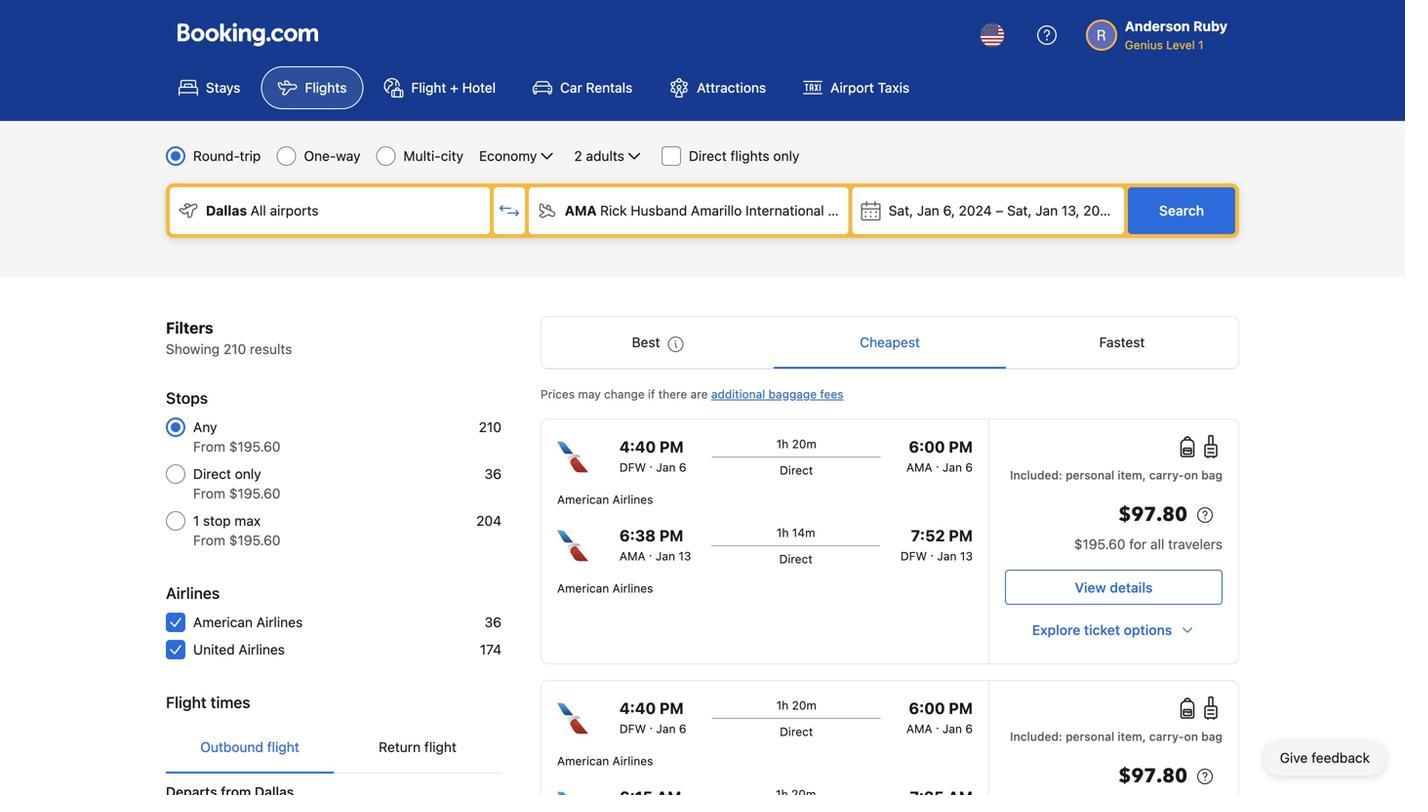 Task type: describe. For each thing, give the bounding box(es) containing it.
2 1h from the top
[[777, 526, 789, 540]]

explore ticket options
[[1032, 622, 1172, 638]]

amarillo
[[691, 203, 742, 219]]

174
[[480, 642, 502, 658]]

international
[[746, 203, 824, 219]]

direct flights only
[[689, 148, 800, 164]]

prices
[[541, 387, 575, 401]]

pm inside the 6:38 pm ama . jan 13
[[660, 527, 684, 545]]

search
[[1159, 203, 1205, 219]]

only inside the 'direct only from $195.60'
[[235, 466, 261, 482]]

airport inside airport taxis "link"
[[831, 80, 874, 96]]

7:52
[[911, 527, 945, 545]]

any from $195.60
[[193, 419, 281, 455]]

fastest button
[[1006, 317, 1239, 368]]

1 stop max from $195.60
[[193, 513, 281, 549]]

13 for 6:38 pm
[[679, 550, 691, 563]]

ama rick husband amarillo international airport
[[565, 203, 872, 219]]

fastest
[[1100, 334, 1145, 350]]

outbound flight
[[200, 739, 299, 755]]

for
[[1130, 536, 1147, 552]]

attractions
[[697, 80, 766, 96]]

2 carry- from the top
[[1150, 730, 1184, 744]]

sat, jan 6, 2024 – sat, jan 13, 2024 button
[[853, 187, 1124, 234]]

2 included: personal item, carry-on bag from the top
[[1010, 730, 1223, 744]]

search button
[[1128, 187, 1236, 234]]

6:38
[[620, 527, 656, 545]]

round-
[[193, 148, 240, 164]]

1 bag from the top
[[1202, 469, 1223, 482]]

$195.60 inside the 'direct only from $195.60'
[[229, 486, 281, 502]]

stays link
[[162, 66, 257, 109]]

13,
[[1062, 203, 1080, 219]]

jan inside the 6:38 pm ama . jan 13
[[656, 550, 675, 563]]

2 item, from the top
[[1118, 730, 1146, 744]]

2 1h 20m from the top
[[777, 699, 817, 713]]

trip
[[240, 148, 261, 164]]

2 bag from the top
[[1202, 730, 1223, 744]]

showing
[[166, 341, 220, 357]]

outbound flight button
[[166, 722, 334, 773]]

additional baggage fees link
[[711, 387, 844, 401]]

ruby
[[1194, 18, 1228, 34]]

. inside 7:52 pm dfw . jan 13
[[931, 546, 934, 559]]

details
[[1110, 580, 1153, 596]]

2
[[574, 148, 582, 164]]

city
[[441, 148, 464, 164]]

car
[[560, 80, 582, 96]]

2 6:00 pm ama . jan 6 from the top
[[907, 699, 973, 736]]

1 inside 1 stop max from $195.60
[[193, 513, 199, 529]]

2 2024 from the left
[[1084, 203, 1117, 219]]

direct inside the 'direct only from $195.60'
[[193, 466, 231, 482]]

travelers
[[1168, 536, 1223, 552]]

3 1h from the top
[[777, 699, 789, 713]]

flight + hotel
[[411, 80, 496, 96]]

times
[[211, 693, 251, 712]]

multi-
[[404, 148, 441, 164]]

1 1h from the top
[[777, 437, 789, 451]]

hotel
[[462, 80, 496, 96]]

stays
[[206, 80, 241, 96]]

flight times
[[166, 693, 251, 712]]

any
[[193, 419, 217, 435]]

attractions link
[[653, 66, 783, 109]]

1 20m from the top
[[792, 437, 817, 451]]

filters showing 210 results
[[166, 319, 292, 357]]

way
[[336, 148, 361, 164]]

1 carry- from the top
[[1150, 469, 1184, 482]]

flights link
[[261, 66, 364, 109]]

1 included: from the top
[[1010, 469, 1063, 482]]

$195.60 inside 1 stop max from $195.60
[[229, 532, 281, 549]]

filters
[[166, 319, 213, 337]]

1 personal from the top
[[1066, 469, 1115, 482]]

ticket
[[1084, 622, 1121, 638]]

united airlines
[[193, 642, 285, 658]]

give feedback
[[1280, 750, 1370, 766]]

1 4:40 pm dfw . jan 6 from the top
[[620, 438, 687, 474]]

tab list containing outbound flight
[[166, 722, 502, 775]]

1 2024 from the left
[[959, 203, 992, 219]]

economy
[[479, 148, 537, 164]]

round-trip
[[193, 148, 261, 164]]

2 personal from the top
[[1066, 730, 1115, 744]]

dfw inside 7:52 pm dfw . jan 13
[[901, 550, 927, 563]]

direct only from $195.60
[[193, 466, 281, 502]]

car rentals
[[560, 80, 633, 96]]

car rentals link
[[516, 66, 649, 109]]

14m
[[792, 526, 816, 540]]

stops
[[166, 389, 208, 407]]

. inside the 6:38 pm ama . jan 13
[[649, 546, 652, 559]]

max
[[235, 513, 261, 529]]

husband
[[631, 203, 687, 219]]

united
[[193, 642, 235, 658]]

6,
[[943, 203, 955, 219]]

explore
[[1032, 622, 1081, 638]]

airport taxis
[[831, 80, 910, 96]]

fees
[[820, 387, 844, 401]]

view details
[[1075, 580, 1153, 596]]

may
[[578, 387, 601, 401]]

additional
[[711, 387, 765, 401]]

best image
[[668, 337, 684, 352]]

feedback
[[1312, 750, 1370, 766]]

1 inside the "anderson ruby genius level 1"
[[1199, 38, 1204, 52]]

1 vertical spatial airport
[[828, 203, 872, 219]]

2 $97.80 region from the top
[[1005, 761, 1223, 795]]

options
[[1124, 622, 1172, 638]]

1 36 from the top
[[485, 466, 502, 482]]

rick
[[600, 203, 627, 219]]

2 sat, from the left
[[1007, 203, 1032, 219]]

1 6:00 from the top
[[909, 438, 945, 456]]

multi-city
[[404, 148, 464, 164]]

view
[[1075, 580, 1106, 596]]

1 item, from the top
[[1118, 469, 1146, 482]]

adults
[[586, 148, 625, 164]]



Task type: locate. For each thing, give the bounding box(es) containing it.
pm
[[660, 438, 684, 456], [949, 438, 973, 456], [660, 527, 684, 545], [949, 527, 973, 545], [660, 699, 684, 718], [949, 699, 973, 718]]

flight left times
[[166, 693, 207, 712]]

0 vertical spatial 1h 20m
[[777, 437, 817, 451]]

from up 'stop'
[[193, 486, 225, 502]]

only down any from $195.60
[[235, 466, 261, 482]]

210 up 204 at the bottom left of the page
[[479, 419, 502, 435]]

0 vertical spatial flight
[[411, 80, 446, 96]]

included:
[[1010, 469, 1063, 482], [1010, 730, 1063, 744]]

2 13 from the left
[[960, 550, 973, 563]]

0 vertical spatial included:
[[1010, 469, 1063, 482]]

2 adults
[[574, 148, 625, 164]]

0 vertical spatial dfw
[[620, 461, 646, 474]]

1 vertical spatial 1h 20m
[[777, 699, 817, 713]]

$195.60 down "max"
[[229, 532, 281, 549]]

0 vertical spatial carry-
[[1150, 469, 1184, 482]]

0 horizontal spatial 13
[[679, 550, 691, 563]]

1 horizontal spatial flight
[[411, 80, 446, 96]]

$195.60 inside any from $195.60
[[229, 439, 281, 455]]

13 for 7:52 pm
[[960, 550, 973, 563]]

6:38 pm ama . jan 13
[[620, 527, 691, 563]]

210 inside filters showing 210 results
[[223, 341, 246, 357]]

1 on from the top
[[1184, 469, 1199, 482]]

1 vertical spatial $97.80
[[1119, 763, 1188, 790]]

.
[[650, 457, 653, 470], [936, 457, 939, 470], [649, 546, 652, 559], [931, 546, 934, 559], [650, 718, 653, 732], [936, 718, 939, 732]]

1 left 'stop'
[[193, 513, 199, 529]]

tab list
[[542, 317, 1239, 370], [166, 722, 502, 775]]

0 vertical spatial $97.80 region
[[1005, 500, 1223, 535]]

7:52 pm dfw . jan 13
[[901, 527, 973, 563]]

flight for flight + hotel
[[411, 80, 446, 96]]

1 vertical spatial included: personal item, carry-on bag
[[1010, 730, 1223, 744]]

0 horizontal spatial sat,
[[889, 203, 914, 219]]

0 vertical spatial bag
[[1202, 469, 1223, 482]]

view details button
[[1005, 570, 1223, 605]]

ama
[[565, 203, 597, 219], [907, 461, 933, 474], [620, 550, 646, 563], [907, 722, 933, 736]]

american airlines
[[557, 493, 653, 507], [557, 582, 653, 595], [193, 614, 303, 631], [557, 754, 653, 768]]

flight left +
[[411, 80, 446, 96]]

1 vertical spatial 20m
[[792, 699, 817, 713]]

1 vertical spatial personal
[[1066, 730, 1115, 744]]

flight for return flight
[[424, 739, 457, 755]]

tab list containing best
[[542, 317, 1239, 370]]

carry-
[[1150, 469, 1184, 482], [1150, 730, 1184, 744]]

dallas
[[206, 203, 247, 219]]

only
[[773, 148, 800, 164], [235, 466, 261, 482]]

20m
[[792, 437, 817, 451], [792, 699, 817, 713]]

flight for outbound flight
[[267, 739, 299, 755]]

1 horizontal spatial tab list
[[542, 317, 1239, 370]]

all
[[1151, 536, 1165, 552]]

2024
[[959, 203, 992, 219], [1084, 203, 1117, 219]]

$97.80
[[1119, 502, 1188, 529], [1119, 763, 1188, 790]]

0 vertical spatial only
[[773, 148, 800, 164]]

on
[[1184, 469, 1199, 482], [1184, 730, 1199, 744]]

1 vertical spatial 4:40 pm dfw . jan 6
[[620, 699, 687, 736]]

1 vertical spatial carry-
[[1150, 730, 1184, 744]]

13 inside 7:52 pm dfw . jan 13
[[960, 550, 973, 563]]

if
[[648, 387, 655, 401]]

2 flight from the left
[[424, 739, 457, 755]]

1 flight from the left
[[267, 739, 299, 755]]

2 4:40 pm dfw . jan 6 from the top
[[620, 699, 687, 736]]

taxis
[[878, 80, 910, 96]]

1 vertical spatial 36
[[485, 614, 502, 631]]

1 vertical spatial on
[[1184, 730, 1199, 744]]

1 vertical spatial 1h
[[777, 526, 789, 540]]

best image
[[668, 337, 684, 352]]

$97.80 region
[[1005, 500, 1223, 535], [1005, 761, 1223, 795]]

1 vertical spatial flight
[[166, 693, 207, 712]]

1 from from the top
[[193, 439, 225, 455]]

1 1h 20m from the top
[[777, 437, 817, 451]]

0 vertical spatial 1h
[[777, 437, 789, 451]]

1 horizontal spatial 13
[[960, 550, 973, 563]]

from down any
[[193, 439, 225, 455]]

rentals
[[586, 80, 633, 96]]

2 vertical spatial 1h
[[777, 699, 789, 713]]

+
[[450, 80, 459, 96]]

1 vertical spatial 210
[[479, 419, 502, 435]]

best button
[[542, 317, 774, 368]]

0 horizontal spatial flight
[[166, 693, 207, 712]]

from inside any from $195.60
[[193, 439, 225, 455]]

are
[[691, 387, 708, 401]]

1 $97.80 region from the top
[[1005, 500, 1223, 535]]

return
[[379, 739, 421, 755]]

prices may change if there are additional baggage fees
[[541, 387, 844, 401]]

2 20m from the top
[[792, 699, 817, 713]]

flights
[[305, 80, 347, 96]]

1 13 from the left
[[679, 550, 691, 563]]

airlines
[[613, 493, 653, 507], [613, 582, 653, 595], [166, 584, 220, 603], [256, 614, 303, 631], [239, 642, 285, 658], [613, 754, 653, 768]]

only right flights
[[773, 148, 800, 164]]

0 vertical spatial item,
[[1118, 469, 1146, 482]]

return flight button
[[334, 722, 502, 773]]

$195.60 up the 'direct only from $195.60'
[[229, 439, 281, 455]]

1 vertical spatial 1
[[193, 513, 199, 529]]

level
[[1167, 38, 1195, 52]]

give
[[1280, 750, 1308, 766]]

included: personal item, carry-on bag
[[1010, 469, 1223, 482], [1010, 730, 1223, 744]]

change
[[604, 387, 645, 401]]

baggage
[[769, 387, 817, 401]]

give feedback button
[[1265, 741, 1386, 776]]

6
[[679, 461, 687, 474], [966, 461, 973, 474], [679, 722, 687, 736], [966, 722, 973, 736]]

dfw
[[620, 461, 646, 474], [901, 550, 927, 563], [620, 722, 646, 736]]

all
[[251, 203, 266, 219]]

0 horizontal spatial 1
[[193, 513, 199, 529]]

0 vertical spatial 36
[[485, 466, 502, 482]]

0 vertical spatial from
[[193, 439, 225, 455]]

0 horizontal spatial 2024
[[959, 203, 992, 219]]

$195.60 up "max"
[[229, 486, 281, 502]]

return flight
[[379, 739, 457, 755]]

1 vertical spatial 6:00
[[909, 699, 945, 718]]

0 vertical spatial personal
[[1066, 469, 1115, 482]]

1h 14m
[[777, 526, 816, 540]]

0 vertical spatial 210
[[223, 341, 246, 357]]

from down 'stop'
[[193, 532, 225, 549]]

airport left taxis
[[831, 80, 874, 96]]

1 horizontal spatial 1
[[1199, 38, 1204, 52]]

$195.60 left 'for'
[[1074, 536, 1126, 552]]

1 vertical spatial 4:40
[[620, 699, 656, 718]]

jan inside 7:52 pm dfw . jan 13
[[937, 550, 957, 563]]

1 vertical spatial item,
[[1118, 730, 1146, 744]]

jan
[[917, 203, 940, 219], [1036, 203, 1058, 219], [656, 461, 676, 474], [943, 461, 962, 474], [656, 550, 675, 563], [937, 550, 957, 563], [656, 722, 676, 736], [943, 722, 962, 736]]

flight right outbound on the bottom
[[267, 739, 299, 755]]

0 vertical spatial 4:40 pm dfw . jan 6
[[620, 438, 687, 474]]

from inside 1 stop max from $195.60
[[193, 532, 225, 549]]

1 $97.80 from the top
[[1119, 502, 1188, 529]]

results
[[250, 341, 292, 357]]

airport
[[831, 80, 874, 96], [828, 203, 872, 219]]

210
[[223, 341, 246, 357], [479, 419, 502, 435]]

there
[[659, 387, 687, 401]]

0 vertical spatial $97.80
[[1119, 502, 1188, 529]]

4:40 pm dfw . jan 6
[[620, 438, 687, 474], [620, 699, 687, 736]]

one-way
[[304, 148, 361, 164]]

0 vertical spatial 20m
[[792, 437, 817, 451]]

36 up 174
[[485, 614, 502, 631]]

0 horizontal spatial only
[[235, 466, 261, 482]]

dallas all airports
[[206, 203, 319, 219]]

2 4:40 from the top
[[620, 699, 656, 718]]

0 horizontal spatial tab list
[[166, 722, 502, 775]]

1 sat, from the left
[[889, 203, 914, 219]]

0 vertical spatial tab list
[[542, 317, 1239, 370]]

6:00 pm ama . jan 6
[[907, 438, 973, 474], [907, 699, 973, 736]]

0 vertical spatial airport
[[831, 80, 874, 96]]

2 $97.80 from the top
[[1119, 763, 1188, 790]]

ama inside the 6:38 pm ama . jan 13
[[620, 550, 646, 563]]

1 horizontal spatial 2024
[[1084, 203, 1117, 219]]

1 vertical spatial dfw
[[901, 550, 927, 563]]

1 included: personal item, carry-on bag from the top
[[1010, 469, 1223, 482]]

1 horizontal spatial flight
[[424, 739, 457, 755]]

$195.60 for all travelers
[[1074, 536, 1223, 552]]

1 vertical spatial $97.80 region
[[1005, 761, 1223, 795]]

1 vertical spatial only
[[235, 466, 261, 482]]

1 6:00 pm ama . jan 6 from the top
[[907, 438, 973, 474]]

1 horizontal spatial sat,
[[1007, 203, 1032, 219]]

flights
[[731, 148, 770, 164]]

1 vertical spatial 6:00 pm ama . jan 6
[[907, 699, 973, 736]]

flight for flight times
[[166, 693, 207, 712]]

204
[[476, 513, 502, 529]]

2024 left – on the top
[[959, 203, 992, 219]]

airports
[[270, 203, 319, 219]]

1 vertical spatial from
[[193, 486, 225, 502]]

flight + hotel link
[[367, 66, 513, 109]]

sat, left 6,
[[889, 203, 914, 219]]

anderson ruby genius level 1
[[1125, 18, 1228, 52]]

2 adults button
[[572, 144, 646, 168]]

2 vertical spatial dfw
[[620, 722, 646, 736]]

airport taxis link
[[787, 66, 926, 109]]

1h 20m
[[777, 437, 817, 451], [777, 699, 817, 713]]

0 vertical spatial 1
[[1199, 38, 1204, 52]]

3 from from the top
[[193, 532, 225, 549]]

36 up 204 at the bottom left of the page
[[485, 466, 502, 482]]

0 vertical spatial on
[[1184, 469, 1199, 482]]

flight right return
[[424, 739, 457, 755]]

2 vertical spatial from
[[193, 532, 225, 549]]

0 vertical spatial included: personal item, carry-on bag
[[1010, 469, 1223, 482]]

from inside the 'direct only from $195.60'
[[193, 486, 225, 502]]

0 vertical spatial 6:00
[[909, 438, 945, 456]]

0 vertical spatial 4:40
[[620, 438, 656, 456]]

2 36 from the top
[[485, 614, 502, 631]]

2 included: from the top
[[1010, 730, 1063, 744]]

booking.com logo image
[[178, 23, 318, 46], [178, 23, 318, 46]]

1 4:40 from the top
[[620, 438, 656, 456]]

210 left results
[[223, 341, 246, 357]]

1 horizontal spatial 210
[[479, 419, 502, 435]]

sat, right – on the top
[[1007, 203, 1032, 219]]

1 vertical spatial tab list
[[166, 722, 502, 775]]

2 on from the top
[[1184, 730, 1199, 744]]

0 vertical spatial 6:00 pm ama . jan 6
[[907, 438, 973, 474]]

explore ticket options button
[[1005, 613, 1223, 648]]

cheapest
[[860, 334, 920, 350]]

1 vertical spatial bag
[[1202, 730, 1223, 744]]

1 right level
[[1199, 38, 1204, 52]]

1 horizontal spatial only
[[773, 148, 800, 164]]

one-
[[304, 148, 336, 164]]

stop
[[203, 513, 231, 529]]

13 inside the 6:38 pm ama . jan 13
[[679, 550, 691, 563]]

2024 right 13,
[[1084, 203, 1117, 219]]

0 horizontal spatial 210
[[223, 341, 246, 357]]

airport right international
[[828, 203, 872, 219]]

1 vertical spatial included:
[[1010, 730, 1063, 744]]

2 from from the top
[[193, 486, 225, 502]]

2 6:00 from the top
[[909, 699, 945, 718]]

0 horizontal spatial flight
[[267, 739, 299, 755]]

$195.60
[[229, 439, 281, 455], [229, 486, 281, 502], [229, 532, 281, 549], [1074, 536, 1126, 552]]

pm inside 7:52 pm dfw . jan 13
[[949, 527, 973, 545]]



Task type: vqa. For each thing, say whether or not it's contained in the screenshot.
Airports
yes



